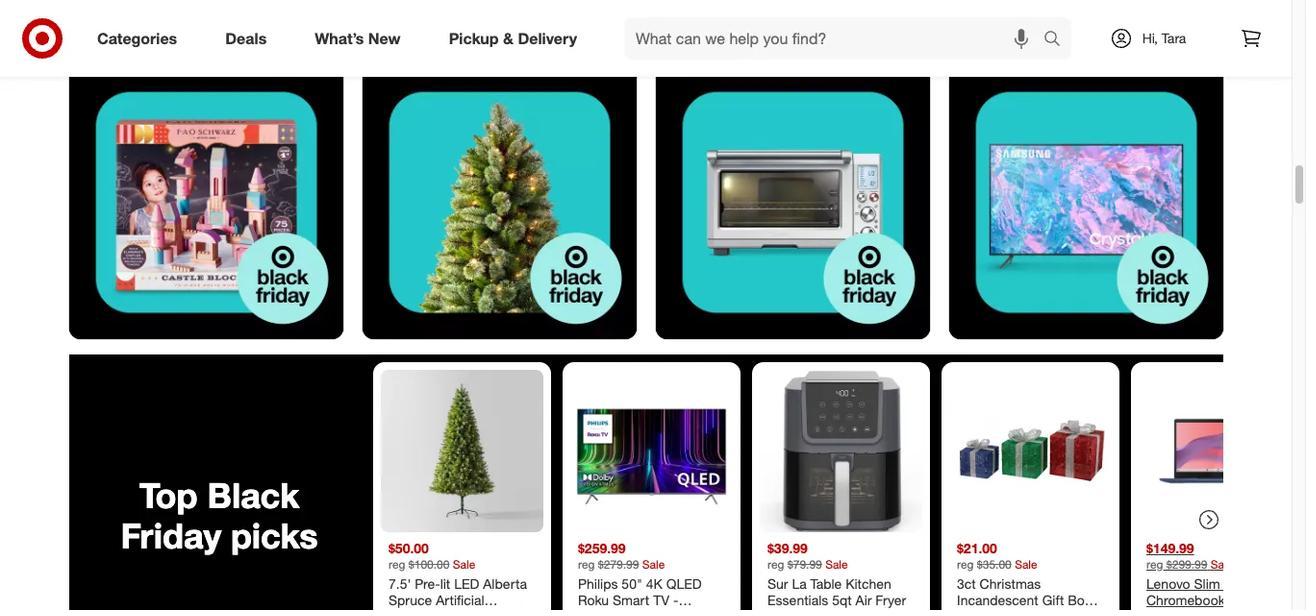 Task type: describe. For each thing, give the bounding box(es) containing it.
reg for $50.00
[[388, 557, 405, 572]]

kitchen items*
[[671, 11, 768, 31]]

tvs, soundbars & streaming devices* link
[[949, 0, 1223, 339]]

categories
[[97, 28, 177, 48]]

$39.99 reg $79.99 sale sur la table kitchen essentials 5qt air fryer
[[767, 540, 906, 609]]

$100.00
[[408, 557, 449, 572]]

lenovo slim 14" chromebook - mediatek processor - 4gb ram - 64gb flash storage - blue (82xj002dus) image
[[1138, 370, 1301, 533]]

0 horizontal spatial &
[[503, 28, 514, 48]]

novelty
[[957, 609, 1002, 611]]

hi,
[[1142, 30, 1158, 46]]

table
[[810, 576, 841, 592]]

categories link
[[81, 17, 201, 60]]

$79.99
[[787, 557, 822, 572]]

top
[[139, 475, 197, 517]]

what's new
[[315, 28, 401, 48]]

qled
[[666, 576, 701, 592]]

incandescent
[[957, 592, 1038, 609]]

kitchen
[[845, 576, 891, 592]]

sale for $50.00
[[452, 557, 475, 572]]

deals link
[[209, 17, 291, 60]]

streaming
[[1089, 11, 1157, 31]]

-
[[673, 592, 678, 609]]

search
[[1035, 30, 1081, 50]]

what's new link
[[298, 17, 425, 60]]

air
[[855, 592, 871, 609]]

pickup
[[449, 28, 499, 48]]

$50.00
[[388, 540, 428, 557]]

$39.99
[[767, 540, 807, 557]]

soundbars
[[998, 11, 1071, 31]]

3ct
[[957, 576, 976, 592]]

$149.99
[[1146, 540, 1194, 557]]

delivery
[[518, 28, 577, 48]]

pickup & delivery link
[[433, 17, 601, 60]]

items*
[[725, 11, 768, 31]]

sale for $39.99
[[825, 557, 848, 572]]

7.5' pre-lit led alberta spruce artificial christmas tree warm white lights - wondershop™ image
[[380, 370, 543, 533]]

christmas
[[979, 576, 1041, 592]]

what's
[[315, 28, 364, 48]]

& inside tvs, soundbars & streaming devices*
[[1075, 11, 1085, 31]]

$259.99
[[578, 540, 625, 557]]

box
[[1067, 592, 1091, 609]]

sale for $259.99
[[642, 557, 664, 572]]

roku
[[578, 592, 609, 609]]

kitchen
[[671, 11, 721, 31]]

pickup & delivery
[[449, 28, 577, 48]]

deals
[[225, 28, 267, 48]]

fryer
[[875, 592, 906, 609]]

2 target black friday image from the left
[[362, 65, 636, 339]]

kitchen items* link
[[656, 0, 930, 339]]

essentials
[[767, 592, 828, 609]]

$21.00
[[957, 540, 997, 557]]

tvs, soundbars & streaming devices*
[[964, 11, 1157, 50]]



Task type: vqa. For each thing, say whether or not it's contained in the screenshot.
Sto
no



Task type: locate. For each thing, give the bounding box(es) containing it.
sale up christmas
[[1014, 557, 1037, 572]]

What can we help you find? suggestions appear below search field
[[624, 17, 1048, 60]]

reg down $50.00
[[388, 557, 405, 572]]

tvs,
[[964, 11, 993, 31]]

3 reg from the left
[[767, 557, 784, 572]]

sale for $21.00
[[1014, 557, 1037, 572]]

reg down $149.99 in the right bottom of the page
[[1146, 557, 1163, 572]]

$259.99 reg $279.99 sale philips 50" 4k qled roku smart tv - 50pul7973/f7
[[578, 540, 701, 611]]

reg up sur
[[767, 557, 784, 572]]

sale up 4k
[[642, 557, 664, 572]]

&
[[1075, 11, 1085, 31], [503, 28, 514, 48]]

reg inside $50.00 reg $100.00 sale
[[388, 557, 405, 572]]

1 sale from the left
[[452, 557, 475, 572]]

la
[[792, 576, 806, 592]]

reg for $39.99
[[767, 557, 784, 572]]

reg for $149.99
[[1146, 557, 1163, 572]]

3 sale from the left
[[825, 557, 848, 572]]

top black friday picks
[[120, 475, 317, 557]]

sur la table kitchen essentials 5qt air fryer image
[[759, 370, 922, 533]]

$149.99 reg $299.99 sale
[[1146, 540, 1233, 572]]

5qt
[[832, 592, 851, 609]]

reg up 3ct
[[957, 557, 973, 572]]

& left streaming
[[1075, 11, 1085, 31]]

reg inside $149.99 reg $299.99 sale
[[1146, 557, 1163, 572]]

sale inside $149.99 reg $299.99 sale
[[1210, 557, 1233, 572]]

4 sale from the left
[[1014, 557, 1037, 572]]

black
[[207, 475, 299, 517]]

$279.99
[[598, 557, 639, 572]]

sale inside $50.00 reg $100.00 sale
[[452, 557, 475, 572]]

smart
[[612, 592, 649, 609]]

$299.99
[[1166, 557, 1207, 572]]

5 sale from the left
[[1210, 557, 1233, 572]]

sale right $100.00
[[452, 557, 475, 572]]

sale for $149.99
[[1210, 557, 1233, 572]]

$35.00
[[977, 557, 1011, 572]]

philips
[[578, 576, 618, 592]]

picks
[[230, 515, 317, 557]]

sur
[[767, 576, 788, 592]]

reg down $259.99
[[578, 557, 594, 572]]

carousel region
[[69, 355, 1306, 611]]

4 target black friday image from the left
[[949, 65, 1223, 339]]

friday
[[120, 515, 221, 557]]

search button
[[1035, 17, 1081, 63]]

reg for $259.99
[[578, 557, 594, 572]]

50"
[[621, 576, 642, 592]]

$21.00 reg $35.00 sale 3ct christmas incandescent gift box novelty sculpture
[[957, 540, 1091, 611]]

sale inside $39.99 reg $79.99 sale sur la table kitchen essentials 5qt air fryer
[[825, 557, 848, 572]]

sale inside $21.00 reg $35.00 sale 3ct christmas incandescent gift box novelty sculpture
[[1014, 557, 1037, 572]]

1 reg from the left
[[388, 557, 405, 572]]

$50.00 reg $100.00 sale
[[388, 540, 475, 572]]

reg
[[388, 557, 405, 572], [578, 557, 594, 572], [767, 557, 784, 572], [957, 557, 973, 572], [1146, 557, 1163, 572]]

gift
[[1042, 592, 1064, 609]]

hi, tara
[[1142, 30, 1186, 46]]

sale
[[452, 557, 475, 572], [642, 557, 664, 572], [825, 557, 848, 572], [1014, 557, 1037, 572], [1210, 557, 1233, 572]]

reg for $21.00
[[957, 557, 973, 572]]

2 reg from the left
[[578, 557, 594, 572]]

& right pickup on the top left of the page
[[503, 28, 514, 48]]

sale up table
[[825, 557, 848, 572]]

new
[[368, 28, 401, 48]]

tara
[[1162, 30, 1186, 46]]

reg inside $259.99 reg $279.99 sale philips 50" 4k qled roku smart tv - 50pul7973/f7
[[578, 557, 594, 572]]

devices*
[[964, 31, 1023, 50]]

reg inside $39.99 reg $79.99 sale sur la table kitchen essentials 5qt air fryer
[[767, 557, 784, 572]]

4 reg from the left
[[957, 557, 973, 572]]

sale inside $259.99 reg $279.99 sale philips 50" 4k qled roku smart tv - 50pul7973/f7
[[642, 557, 664, 572]]

tv
[[653, 592, 669, 609]]

reg inside $21.00 reg $35.00 sale 3ct christmas incandescent gift box novelty sculpture
[[957, 557, 973, 572]]

5 reg from the left
[[1146, 557, 1163, 572]]

3 target black friday image from the left
[[656, 65, 930, 339]]

sale right $299.99
[[1210, 557, 1233, 572]]

target black friday image
[[69, 65, 343, 339], [362, 65, 636, 339], [656, 65, 930, 339], [949, 65, 1223, 339]]

1 target black friday image from the left
[[69, 65, 343, 339]]

2 sale from the left
[[642, 557, 664, 572]]

3ct christmas incandescent gift box novelty sculpture - wondershop™ image
[[949, 370, 1111, 533]]

4k
[[646, 576, 662, 592]]

1 horizontal spatial &
[[1075, 11, 1085, 31]]

philips 50" 4k qled roku smart tv - 50pul7973/f7 - special purchase image
[[570, 370, 732, 533]]



